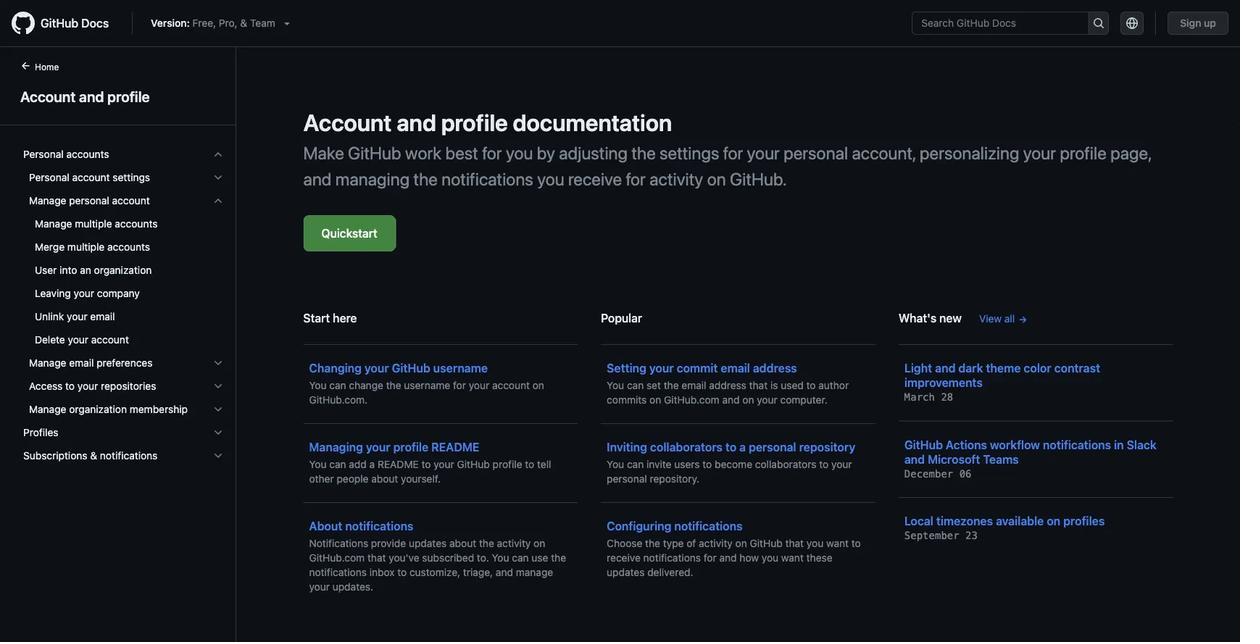 Task type: describe. For each thing, give the bounding box(es) containing it.
people
[[337, 473, 369, 485]]

available
[[996, 514, 1044, 528]]

0 vertical spatial username
[[433, 361, 488, 375]]

account and profile link
[[17, 86, 218, 107]]

email down commit
[[682, 379, 706, 391]]

can inside managing your profile readme you can add a readme to your github profile to tell other people about yourself.
[[329, 458, 346, 470]]

on inside about notifications notifications provide updates about the activity on github.com that you've subscribed to. you can use the notifications inbox to customize, triage, and manage your updates.
[[534, 537, 545, 549]]

notifications up the provide
[[345, 519, 414, 533]]

theme
[[986, 361, 1021, 375]]

preferences
[[97, 357, 153, 369]]

choose
[[607, 537, 643, 549]]

your inside about notifications notifications provide updates about the activity on github.com that you've subscribed to. you can use the notifications inbox to customize, triage, and manage your updates.
[[309, 581, 330, 593]]

an
[[80, 264, 91, 276]]

the up to.
[[479, 537, 494, 549]]

dark
[[959, 361, 983, 375]]

sc 9kayk9 0 image for settings
[[212, 172, 224, 183]]

team
[[250, 17, 275, 29]]

notifications
[[309, 537, 368, 549]]

notifications up the updates.
[[309, 566, 367, 578]]

to inside about notifications notifications provide updates about the activity on github.com that you've subscribed to. you can use the notifications inbox to customize, triage, and manage your updates.
[[397, 566, 407, 578]]

account inside changing your github username you can change the username for your account on github.com.
[[492, 379, 530, 391]]

github.com inside setting your commit email address you can set the email address that is used to author commits on github.com and on your computer.
[[664, 394, 720, 406]]

manage email preferences
[[29, 357, 153, 369]]

delete your account link
[[17, 328, 230, 352]]

and inside light and dark theme color contrast improvements march 28
[[935, 361, 956, 375]]

manage for manage multiple accounts
[[35, 218, 72, 230]]

repositories
[[101, 380, 156, 392]]

profile for account and profile
[[107, 88, 150, 105]]

28
[[941, 391, 953, 403]]

view all
[[979, 313, 1015, 325]]

inviting
[[607, 440, 647, 454]]

personal accounts element containing personal accounts
[[12, 143, 236, 421]]

you inside managing your profile readme you can add a readme to your github profile to tell other people about yourself.
[[309, 458, 327, 470]]

profile left tell
[[493, 458, 522, 470]]

you inside setting your commit email address you can set the email address that is used to author commits on github.com and on your computer.
[[607, 379, 624, 391]]

adjusting
[[559, 143, 628, 163]]

company
[[97, 287, 140, 299]]

0 horizontal spatial collaborators
[[650, 440, 723, 454]]

1 horizontal spatial address
[[753, 361, 797, 375]]

organization inside dropdown button
[[69, 403, 127, 415]]

personal up become
[[749, 440, 796, 454]]

unlink your email link
[[17, 305, 230, 328]]

subscriptions
[[23, 450, 87, 462]]

manage multiple accounts link
[[17, 212, 230, 236]]

github inside changing your github username you can change the username for your account on github.com.
[[392, 361, 430, 375]]

github inside managing your profile readme you can add a readme to your github profile to tell other people about yourself.
[[457, 458, 490, 470]]

profile for managing your profile readme you can add a readme to your github profile to tell other people about yourself.
[[393, 440, 429, 454]]

computer.
[[780, 394, 828, 406]]

author
[[819, 379, 849, 391]]

for inside configuring notifications choose the type of activity on github that you want to receive notifications for and how you want these updates delivered.
[[704, 552, 717, 564]]

activity inside account and profile documentation make github work best for you by adjusting the settings for your personal account, personalizing your profile page, and managing the notifications you receive for activity on github.
[[650, 169, 703, 189]]

actions
[[946, 438, 987, 452]]

personal inside account and profile documentation make github work best for you by adjusting the settings for your personal account, personalizing your profile page, and managing the notifications you receive for activity on github.
[[784, 143, 848, 163]]

delivered.
[[647, 566, 693, 578]]

23
[[966, 530, 978, 542]]

subscribed
[[422, 552, 474, 564]]

by
[[537, 143, 555, 163]]

manage personal account
[[29, 195, 150, 207]]

delete
[[35, 334, 65, 346]]

personal accounts
[[23, 148, 109, 160]]

microsoft
[[928, 452, 980, 466]]

06
[[959, 468, 972, 480]]

used
[[781, 379, 804, 391]]

managing
[[335, 169, 410, 189]]

updates.
[[333, 581, 373, 593]]

accounts inside dropdown button
[[66, 148, 109, 160]]

free,
[[193, 17, 216, 29]]

about inside about notifications notifications provide updates about the activity on github.com that you've subscribed to. you can use the notifications inbox to customize, triage, and manage your updates.
[[449, 537, 476, 549]]

user into an organization link
[[17, 259, 230, 282]]

documentation
[[513, 109, 672, 136]]

version:
[[151, 17, 190, 29]]

updates inside about notifications notifications provide updates about the activity on github.com that you've subscribed to. you can use the notifications inbox to customize, triage, and manage your updates.
[[409, 537, 447, 549]]

into
[[60, 264, 77, 276]]

of
[[687, 537, 696, 549]]

setting your commit email address you can set the email address that is used to author commits on github.com and on your computer.
[[607, 361, 849, 406]]

customize,
[[410, 566, 460, 578]]

manage
[[516, 566, 553, 578]]

can inside inviting collaborators to a personal repository you can invite users to become collaborators to your personal repository.
[[627, 458, 644, 470]]

receive inside account and profile documentation make github work best for you by adjusting the settings for your personal account, personalizing your profile page, and managing the notifications you receive for activity on github.
[[568, 169, 622, 189]]

0 vertical spatial readme
[[431, 440, 479, 454]]

make
[[303, 143, 344, 163]]

manage multiple accounts
[[35, 218, 158, 230]]

tell
[[537, 458, 551, 470]]

and up "work"
[[397, 109, 436, 136]]

your inside unlink your email link
[[67, 311, 87, 323]]

a inside managing your profile readme you can add a readme to your github profile to tell other people about yourself.
[[369, 458, 375, 470]]

changing your github username you can change the username for your account on github.com.
[[309, 361, 544, 406]]

home link
[[14, 60, 82, 75]]

1 horizontal spatial collaborators
[[755, 458, 817, 470]]

personal for personal account settings
[[29, 171, 69, 183]]

manage personal account element for settings
[[12, 189, 236, 352]]

changing
[[309, 361, 362, 375]]

personal account settings
[[29, 171, 150, 183]]

github.com inside about notifications notifications provide updates about the activity on github.com that you've subscribed to. you can use the notifications inbox to customize, triage, and manage your updates.
[[309, 552, 365, 564]]

and down make
[[303, 169, 332, 189]]

multiple for merge
[[67, 241, 105, 253]]

that inside setting your commit email address you can set the email address that is used to author commits on github.com and on your computer.
[[749, 379, 768, 391]]

on inside changing your github username you can change the username for your account on github.com.
[[533, 379, 544, 391]]

teams
[[983, 452, 1019, 466]]

can inside setting your commit email address you can set the email address that is used to author commits on github.com and on your computer.
[[627, 379, 644, 391]]

users
[[674, 458, 700, 470]]

notifications up of on the bottom right of page
[[674, 519, 743, 533]]

manage personal account element for account
[[12, 212, 236, 352]]

for inside changing your github username you can change the username for your account on github.com.
[[453, 379, 466, 391]]

your inside access to your repositories dropdown button
[[77, 380, 98, 392]]

is
[[771, 379, 778, 391]]

change
[[349, 379, 383, 391]]

best
[[445, 143, 478, 163]]

0 horizontal spatial address
[[709, 379, 747, 391]]

commit
[[677, 361, 718, 375]]

select language: current language is english image
[[1127, 17, 1138, 29]]

receive inside configuring notifications choose the type of activity on github that you want to receive notifications for and how you want these updates delivered.
[[607, 552, 641, 564]]

github.
[[730, 169, 787, 189]]

0 horizontal spatial readme
[[378, 458, 419, 470]]

account and profile element
[[0, 59, 236, 641]]

here
[[333, 311, 357, 325]]

about
[[309, 519, 342, 533]]

your inside delete your account link
[[68, 334, 88, 346]]

sc 9kayk9 0 image for preferences
[[212, 357, 224, 369]]

december 06 element
[[905, 468, 972, 480]]

timezones
[[936, 514, 993, 528]]

profile left the page, at the top right of the page
[[1060, 143, 1107, 163]]

yourself.
[[401, 473, 441, 485]]

notifications inside the github actions workflow notifications in slack and microsoft teams december 06
[[1043, 438, 1111, 452]]

commits
[[607, 394, 647, 406]]

merge
[[35, 241, 65, 253]]

repository
[[799, 440, 856, 454]]

in
[[1114, 438, 1124, 452]]

0 vertical spatial organization
[[94, 264, 152, 276]]

and inside the github actions workflow notifications in slack and microsoft teams december 06
[[905, 452, 925, 466]]

personal inside manage personal account 'dropdown button'
[[69, 195, 109, 207]]

accounts for merge multiple accounts
[[107, 241, 150, 253]]

all
[[1005, 313, 1015, 325]]

github inside configuring notifications choose the type of activity on github that you want to receive notifications for and how you want these updates delivered.
[[750, 537, 783, 549]]

to inside dropdown button
[[65, 380, 75, 392]]

access to your repositories
[[29, 380, 156, 392]]

subscriptions & notifications button
[[17, 444, 230, 468]]

you right how
[[762, 552, 779, 564]]

become
[[715, 458, 752, 470]]

slack
[[1127, 438, 1157, 452]]

quickstart
[[321, 227, 378, 240]]

you've
[[389, 552, 419, 564]]

other
[[309, 473, 334, 485]]

contrast
[[1054, 361, 1100, 375]]

merge multiple accounts link
[[17, 236, 230, 259]]

color
[[1024, 361, 1052, 375]]

local
[[905, 514, 934, 528]]

you inside inviting collaborators to a personal repository you can invite users to become collaborators to your personal repository.
[[607, 458, 624, 470]]



Task type: vqa. For each thing, say whether or not it's contained in the screenshot.
Manage personal account
yes



Task type: locate. For each thing, give the bounding box(es) containing it.
pro,
[[219, 17, 237, 29]]

0 vertical spatial receive
[[568, 169, 622, 189]]

3 sc 9kayk9 0 image from the top
[[212, 195, 224, 207]]

the left the type
[[645, 537, 660, 549]]

light
[[905, 361, 932, 375]]

account up make
[[303, 109, 392, 136]]

0 vertical spatial address
[[753, 361, 797, 375]]

and right triage,
[[496, 566, 513, 578]]

1 vertical spatial sc 9kayk9 0 image
[[212, 404, 224, 415]]

accounts down manage personal account 'dropdown button'
[[115, 218, 158, 230]]

personal up the 'personal account settings'
[[23, 148, 64, 160]]

0 vertical spatial want
[[826, 537, 849, 549]]

0 horizontal spatial &
[[90, 450, 97, 462]]

march 28 element
[[905, 391, 953, 403]]

readme
[[431, 440, 479, 454], [378, 458, 419, 470]]

2 horizontal spatial that
[[785, 537, 804, 549]]

1 horizontal spatial updates
[[607, 566, 645, 578]]

manage inside 'dropdown button'
[[29, 195, 66, 207]]

september 23 element
[[905, 530, 978, 542]]

you right to.
[[492, 552, 509, 564]]

you down by
[[537, 169, 564, 189]]

profiles button
[[17, 421, 230, 444]]

profile up personal accounts dropdown button
[[107, 88, 150, 105]]

0 horizontal spatial about
[[371, 473, 398, 485]]

multiple for manage
[[75, 218, 112, 230]]

updates down choose
[[607, 566, 645, 578]]

account and profile
[[20, 88, 150, 105]]

sign up link
[[1168, 12, 1229, 35]]

access
[[29, 380, 63, 392]]

1 horizontal spatial github.com
[[664, 394, 720, 406]]

account for account and profile
[[20, 88, 76, 105]]

personal accounts element containing personal account settings
[[12, 166, 236, 421]]

and inside about notifications notifications provide updates about the activity on github.com that you've subscribed to. you can use the notifications inbox to customize, triage, and manage your updates.
[[496, 566, 513, 578]]

profile
[[107, 88, 150, 105], [441, 109, 508, 136], [1060, 143, 1107, 163], [393, 440, 429, 454], [493, 458, 522, 470]]

0 vertical spatial settings
[[660, 143, 719, 163]]

you up commits
[[607, 379, 624, 391]]

Search GitHub Docs search field
[[913, 12, 1088, 34]]

account inside 'dropdown button'
[[112, 195, 150, 207]]

you up these
[[807, 537, 824, 549]]

1 vertical spatial readme
[[378, 458, 419, 470]]

what's new
[[899, 311, 962, 325]]

inbox
[[369, 566, 395, 578]]

sc 9kayk9 0 image inside personal accounts dropdown button
[[212, 149, 224, 160]]

can
[[329, 379, 346, 391], [627, 379, 644, 391], [329, 458, 346, 470], [627, 458, 644, 470], [512, 552, 529, 564]]

& right pro,
[[240, 17, 247, 29]]

sc 9kayk9 0 image
[[212, 381, 224, 392], [212, 404, 224, 415], [212, 450, 224, 462]]

1 vertical spatial updates
[[607, 566, 645, 578]]

personal up the github.
[[784, 143, 848, 163]]

popular
[[601, 311, 642, 325]]

manage for manage email preferences
[[29, 357, 66, 369]]

your inside 'leaving your company' link
[[74, 287, 94, 299]]

account down home link
[[20, 88, 76, 105]]

light and dark theme color contrast improvements march 28
[[905, 361, 1100, 403]]

0 vertical spatial accounts
[[66, 148, 109, 160]]

up
[[1204, 17, 1216, 29]]

use
[[532, 552, 548, 564]]

you up the other
[[309, 458, 327, 470]]

a up become
[[740, 440, 746, 454]]

and up inviting collaborators to a personal repository you can invite users to become collaborators to your personal repository. on the bottom of page
[[722, 394, 740, 406]]

about up the subscribed
[[449, 537, 476, 549]]

manage personal account element containing manage personal account
[[12, 189, 236, 352]]

sc 9kayk9 0 image inside access to your repositories dropdown button
[[212, 381, 224, 392]]

manage personal account element containing manage multiple accounts
[[12, 212, 236, 352]]

the right set
[[664, 379, 679, 391]]

0 vertical spatial github.com
[[664, 394, 720, 406]]

notifications inside account and profile documentation make github work best for you by adjusting the settings for your personal account, personalizing your profile page, and managing the notifications you receive for activity on github.
[[442, 169, 533, 189]]

the right change at the bottom of page
[[386, 379, 401, 391]]

1 horizontal spatial about
[[449, 537, 476, 549]]

the inside changing your github username you can change the username for your account on github.com.
[[386, 379, 401, 391]]

manage for manage personal account
[[29, 195, 66, 207]]

0 vertical spatial sc 9kayk9 0 image
[[212, 381, 224, 392]]

1 vertical spatial organization
[[69, 403, 127, 415]]

github inside account and profile documentation make github work best for you by adjusting the settings for your personal account, personalizing your profile page, and managing the notifications you receive for activity on github.
[[348, 143, 401, 163]]

1 vertical spatial &
[[90, 450, 97, 462]]

1 vertical spatial username
[[404, 379, 450, 391]]

accounts down manage multiple accounts link
[[107, 241, 150, 253]]

to inside setting your commit email address you can set the email address that is used to author commits on github.com and on your computer.
[[806, 379, 816, 391]]

None search field
[[912, 12, 1109, 35]]

receive
[[568, 169, 622, 189], [607, 552, 641, 564]]

address
[[753, 361, 797, 375], [709, 379, 747, 391]]

2 vertical spatial sc 9kayk9 0 image
[[212, 450, 224, 462]]

email down delete your account
[[69, 357, 94, 369]]

the right use
[[551, 552, 566, 564]]

5 sc 9kayk9 0 image from the top
[[212, 427, 224, 439]]

0 vertical spatial account
[[20, 88, 76, 105]]

1 vertical spatial a
[[369, 458, 375, 470]]

notifications left in
[[1043, 438, 1111, 452]]

0 vertical spatial multiple
[[75, 218, 112, 230]]

your inside inviting collaborators to a personal repository you can invite users to become collaborators to your personal repository.
[[831, 458, 852, 470]]

view all link
[[979, 311, 1028, 327]]

triangle down image
[[281, 17, 293, 29]]

december
[[905, 468, 953, 480]]

notifications down best
[[442, 169, 533, 189]]

address up is
[[753, 361, 797, 375]]

personal accounts button
[[17, 143, 230, 166]]

1 vertical spatial settings
[[113, 171, 150, 183]]

1 horizontal spatial &
[[240, 17, 247, 29]]

provide
[[371, 537, 406, 549]]

can up github.com.
[[329, 379, 346, 391]]

and down home link
[[79, 88, 104, 105]]

github docs
[[41, 16, 109, 30]]

want up these
[[826, 537, 849, 549]]

activity inside about notifications notifications provide updates about the activity on github.com that you've subscribed to. you can use the notifications inbox to customize, triage, and manage your updates.
[[497, 537, 531, 549]]

github inside the github actions workflow notifications in slack and microsoft teams december 06
[[905, 438, 943, 452]]

1 vertical spatial want
[[781, 552, 804, 564]]

you down changing at the left of page
[[309, 379, 327, 391]]

collaborators up users
[[650, 440, 723, 454]]

docs
[[81, 16, 109, 30]]

the right adjusting
[[632, 143, 656, 163]]

and inside configuring notifications choose the type of activity on github that you want to receive notifications for and how you want these updates delivered.
[[719, 552, 737, 564]]

2 personal accounts element from the top
[[12, 166, 236, 421]]

account for account and profile documentation make github work best for you by adjusting the settings for your personal account, personalizing your profile page, and managing the notifications you receive for activity on github.
[[303, 109, 392, 136]]

activity
[[650, 169, 703, 189], [497, 537, 531, 549], [699, 537, 733, 549]]

0 horizontal spatial updates
[[409, 537, 447, 549]]

0 vertical spatial updates
[[409, 537, 447, 549]]

accounts up the 'personal account settings'
[[66, 148, 109, 160]]

profile up yourself. at left bottom
[[393, 440, 429, 454]]

1 vertical spatial account
[[303, 109, 392, 136]]

sc 9kayk9 0 image inside subscriptions & notifications dropdown button
[[212, 450, 224, 462]]

1 vertical spatial github.com
[[309, 552, 365, 564]]

2 vertical spatial that
[[367, 552, 386, 564]]

leaving your company
[[35, 287, 140, 299]]

2 sc 9kayk9 0 image from the top
[[212, 404, 224, 415]]

page,
[[1111, 143, 1152, 163]]

notifications inside dropdown button
[[100, 450, 158, 462]]

to
[[806, 379, 816, 391], [65, 380, 75, 392], [726, 440, 737, 454], [422, 458, 431, 470], [525, 458, 534, 470], [703, 458, 712, 470], [819, 458, 829, 470], [852, 537, 861, 549], [397, 566, 407, 578]]

that inside about notifications notifications provide updates about the activity on github.com that you've subscribed to. you can use the notifications inbox to customize, triage, and manage your updates.
[[367, 552, 386, 564]]

quickstart link
[[303, 215, 396, 252]]

the inside configuring notifications choose the type of activity on github that you want to receive notifications for and how you want these updates delivered.
[[645, 537, 660, 549]]

sc 9kayk9 0 image for subscriptions & notifications
[[212, 450, 224, 462]]

new
[[940, 311, 962, 325]]

1 horizontal spatial want
[[826, 537, 849, 549]]

can inside changing your github username you can change the username for your account on github.com.
[[329, 379, 346, 391]]

configuring notifications choose the type of activity on github that you want to receive notifications for and how you want these updates delivered.
[[607, 519, 861, 578]]

personal account settings button
[[17, 166, 230, 189]]

0 horizontal spatial that
[[367, 552, 386, 564]]

multiple up merge multiple accounts on the top
[[75, 218, 112, 230]]

add
[[349, 458, 367, 470]]

leaving
[[35, 287, 71, 299]]

0 vertical spatial about
[[371, 473, 398, 485]]

1 sc 9kayk9 0 image from the top
[[212, 381, 224, 392]]

sc 9kayk9 0 image inside manage email preferences dropdown button
[[212, 357, 224, 369]]

1 vertical spatial multiple
[[67, 241, 105, 253]]

start here
[[303, 311, 357, 325]]

settings inside account and profile documentation make github work best for you by adjusting the settings for your personal account, personalizing your profile page, and managing the notifications you receive for activity on github.
[[660, 143, 719, 163]]

organization down merge multiple accounts link
[[94, 264, 152, 276]]

on inside local timezones available on profiles september 23
[[1047, 514, 1061, 528]]

type
[[663, 537, 684, 549]]

sc 9kayk9 0 image
[[212, 149, 224, 160], [212, 172, 224, 183], [212, 195, 224, 207], [212, 357, 224, 369], [212, 427, 224, 439]]

membership
[[130, 403, 188, 415]]

github
[[41, 16, 78, 30], [348, 143, 401, 163], [392, 361, 430, 375], [905, 438, 943, 452], [457, 458, 490, 470], [750, 537, 783, 549]]

sc 9kayk9 0 image for access to your repositories
[[212, 381, 224, 392]]

and up december
[[905, 452, 925, 466]]

email right commit
[[721, 361, 750, 375]]

manage personal account element
[[12, 189, 236, 352], [12, 212, 236, 352]]

manage personal account button
[[17, 189, 230, 212]]

1 horizontal spatial settings
[[660, 143, 719, 163]]

sc 9kayk9 0 image inside personal account settings dropdown button
[[212, 172, 224, 183]]

& inside subscriptions & notifications dropdown button
[[90, 450, 97, 462]]

0 horizontal spatial account
[[20, 88, 76, 105]]

personal accounts element
[[12, 143, 236, 421], [12, 166, 236, 421]]

personal down inviting
[[607, 473, 647, 485]]

2 vertical spatial accounts
[[107, 241, 150, 253]]

1 vertical spatial about
[[449, 537, 476, 549]]

github docs link
[[12, 12, 120, 35]]

0 vertical spatial collaborators
[[650, 440, 723, 454]]

multiple
[[75, 218, 112, 230], [67, 241, 105, 253]]

profiles
[[1064, 514, 1105, 528]]

managing
[[309, 440, 363, 454]]

access to your repositories button
[[17, 375, 230, 398]]

account,
[[852, 143, 916, 163]]

about right people
[[371, 473, 398, 485]]

and up improvements
[[935, 361, 956, 375]]

on inside configuring notifications choose the type of activity on github that you want to receive notifications for and how you want these updates delivered.
[[735, 537, 747, 549]]

and inside setting your commit email address you can set the email address that is used to author commits on github.com and on your computer.
[[722, 394, 740, 406]]

search image
[[1093, 17, 1105, 29]]

1 vertical spatial collaborators
[[755, 458, 817, 470]]

sc 9kayk9 0 image inside manage organization membership dropdown button
[[212, 404, 224, 415]]

email down leaving your company
[[90, 311, 115, 323]]

address down commit
[[709, 379, 747, 391]]

account
[[20, 88, 76, 105], [303, 109, 392, 136]]

can inside about notifications notifications provide updates about the activity on github.com that you've subscribed to. you can use the notifications inbox to customize, triage, and manage your updates.
[[512, 552, 529, 564]]

receive down adjusting
[[568, 169, 622, 189]]

organization down "access to your repositories"
[[69, 403, 127, 415]]

on inside account and profile documentation make github work best for you by adjusting the settings for your personal account, personalizing your profile page, and managing the notifications you receive for activity on github.
[[707, 169, 726, 189]]

can up commits
[[627, 379, 644, 391]]

2 manage personal account element from the top
[[12, 212, 236, 352]]

sc 9kayk9 0 image for manage organization membership
[[212, 404, 224, 415]]

0 horizontal spatial want
[[781, 552, 804, 564]]

1 horizontal spatial that
[[749, 379, 768, 391]]

these
[[807, 552, 833, 564]]

you inside about notifications notifications provide updates about the activity on github.com that you've subscribed to. you can use the notifications inbox to customize, triage, and manage your updates.
[[492, 552, 509, 564]]

local timezones available on profiles september 23
[[905, 514, 1105, 542]]

github actions workflow notifications in slack and microsoft teams december 06
[[905, 438, 1157, 480]]

1 personal accounts element from the top
[[12, 143, 236, 421]]

what's
[[899, 311, 937, 325]]

1 vertical spatial receive
[[607, 552, 641, 564]]

activity inside configuring notifications choose the type of activity on github that you want to receive notifications for and how you want these updates delivered.
[[699, 537, 733, 549]]

sc 9kayk9 0 image for account
[[212, 195, 224, 207]]

4 sc 9kayk9 0 image from the top
[[212, 357, 224, 369]]

a inside inviting collaborators to a personal repository you can invite users to become collaborators to your personal repository.
[[740, 440, 746, 454]]

manage for manage organization membership
[[29, 403, 66, 415]]

0 horizontal spatial github.com
[[309, 552, 365, 564]]

to inside configuring notifications choose the type of activity on github that you want to receive notifications for and how you want these updates delivered.
[[852, 537, 861, 549]]

settings inside dropdown button
[[113, 171, 150, 183]]

configuring
[[607, 519, 671, 533]]

0 horizontal spatial a
[[369, 458, 375, 470]]

personal down "personal accounts"
[[29, 171, 69, 183]]

managing your profile readme you can add a readme to your github profile to tell other people about yourself.
[[309, 440, 551, 485]]

you inside changing your github username you can change the username for your account on github.com.
[[309, 379, 327, 391]]

sc 9kayk9 0 image inside manage personal account 'dropdown button'
[[212, 195, 224, 207]]

profile up best
[[441, 109, 508, 136]]

september
[[905, 530, 959, 542]]

about inside managing your profile readme you can add a readme to your github profile to tell other people about yourself.
[[371, 473, 398, 485]]

1 vertical spatial that
[[785, 537, 804, 549]]

1 horizontal spatial a
[[740, 440, 746, 454]]

triage,
[[463, 566, 493, 578]]

3 sc 9kayk9 0 image from the top
[[212, 450, 224, 462]]

1 sc 9kayk9 0 image from the top
[[212, 149, 224, 160]]

personal
[[23, 148, 64, 160], [29, 171, 69, 183]]

collaborators down repository
[[755, 458, 817, 470]]

1 horizontal spatial readme
[[431, 440, 479, 454]]

and left how
[[719, 552, 737, 564]]

email inside dropdown button
[[69, 357, 94, 369]]

1 vertical spatial address
[[709, 379, 747, 391]]

0 horizontal spatial settings
[[113, 171, 150, 183]]

the inside setting your commit email address you can set the email address that is used to author commits on github.com and on your computer.
[[664, 379, 679, 391]]

personal for personal accounts
[[23, 148, 64, 160]]

can down inviting
[[627, 458, 644, 470]]

github.com down commit
[[664, 394, 720, 406]]

you down inviting
[[607, 458, 624, 470]]

a right add
[[369, 458, 375, 470]]

the down "work"
[[414, 169, 438, 189]]

1 horizontal spatial account
[[303, 109, 392, 136]]

github.com down notifications
[[309, 552, 365, 564]]

2 sc 9kayk9 0 image from the top
[[212, 172, 224, 183]]

view
[[979, 313, 1002, 325]]

can left use
[[512, 552, 529, 564]]

0 vertical spatial personal
[[23, 148, 64, 160]]

1 vertical spatial accounts
[[115, 218, 158, 230]]

account and profile documentation make github work best for you by adjusting the settings for your personal account, personalizing your profile page, and managing the notifications you receive for activity on github.
[[303, 109, 1152, 189]]

unlink your email
[[35, 311, 115, 323]]

march
[[905, 391, 935, 403]]

account inside account and profile documentation make github work best for you by adjusting the settings for your personal account, personalizing your profile page, and managing the notifications you receive for activity on github.
[[303, 109, 392, 136]]

can down managing
[[329, 458, 346, 470]]

settings
[[660, 143, 719, 163], [113, 171, 150, 183]]

notifications down the type
[[643, 552, 701, 564]]

manage organization membership
[[29, 403, 188, 415]]

personal down the 'personal account settings'
[[69, 195, 109, 207]]

accounts
[[66, 148, 109, 160], [115, 218, 158, 230], [107, 241, 150, 253]]

updates inside configuring notifications choose the type of activity on github that you want to receive notifications for and how you want these updates delivered.
[[607, 566, 645, 578]]

want left these
[[781, 552, 804, 564]]

notifications down profiles dropdown button
[[100, 450, 158, 462]]

subscriptions & notifications
[[23, 450, 158, 462]]

account inside dropdown button
[[72, 171, 110, 183]]

profile for account and profile documentation make github work best for you by adjusting the settings for your personal account, personalizing your profile page, and managing the notifications you receive for activity on github.
[[441, 109, 508, 136]]

1 manage personal account element from the top
[[12, 189, 236, 352]]

collaborators
[[650, 440, 723, 454], [755, 458, 817, 470]]

accounts for manage multiple accounts
[[115, 218, 158, 230]]

0 vertical spatial a
[[740, 440, 746, 454]]

updates
[[409, 537, 447, 549], [607, 566, 645, 578]]

multiple up the an
[[67, 241, 105, 253]]

& down profiles dropdown button
[[90, 450, 97, 462]]

receive down choose
[[607, 552, 641, 564]]

1 vertical spatial personal
[[29, 171, 69, 183]]

0 vertical spatial that
[[749, 379, 768, 391]]

delete your account
[[35, 334, 129, 346]]

sc 9kayk9 0 image inside profiles dropdown button
[[212, 427, 224, 439]]

the
[[632, 143, 656, 163], [414, 169, 438, 189], [386, 379, 401, 391], [664, 379, 679, 391], [479, 537, 494, 549], [645, 537, 660, 549], [551, 552, 566, 564]]

updates up the subscribed
[[409, 537, 447, 549]]

you left by
[[506, 143, 533, 163]]

0 vertical spatial &
[[240, 17, 247, 29]]

that inside configuring notifications choose the type of activity on github that you want to receive notifications for and how you want these updates delivered.
[[785, 537, 804, 549]]



